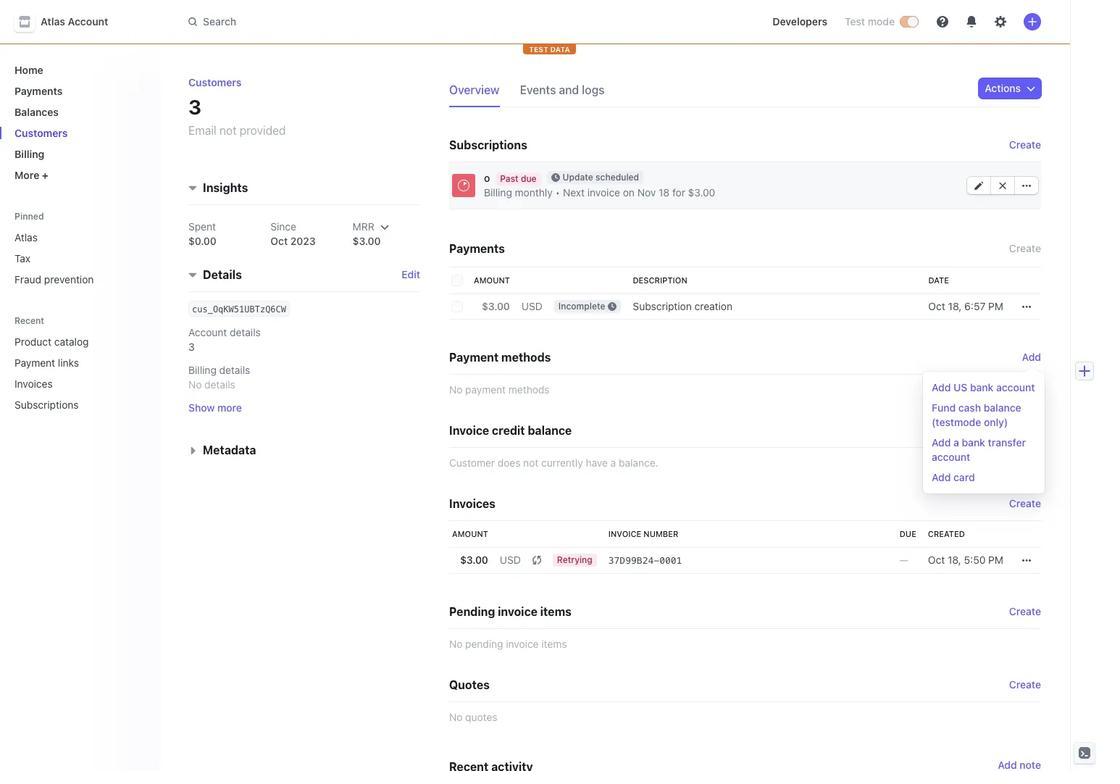 Task type: vqa. For each thing, say whether or not it's contained in the screenshot.
a to the left
yes



Task type: locate. For each thing, give the bounding box(es) containing it.
billing up "more +"
[[15, 148, 44, 160]]

since
[[271, 221, 297, 233]]

balance up the only)
[[984, 402, 1022, 414]]

methods down payment methods
[[509, 384, 550, 396]]

retrying
[[557, 555, 593, 566]]

2 vertical spatial create button
[[1010, 605, 1042, 619]]

account up add card
[[932, 451, 971, 463]]

invoices down customer
[[450, 497, 496, 510]]

subscription
[[633, 300, 692, 312]]

0 vertical spatial payments
[[15, 85, 63, 97]]

account
[[68, 15, 108, 28], [189, 327, 227, 339]]

pending
[[466, 638, 504, 650]]

list
[[441, 162, 1042, 212]]

0 horizontal spatial atlas
[[15, 231, 38, 244]]

18, for 6:57
[[949, 300, 962, 312]]

add inside 'button'
[[932, 471, 952, 484]]

no left pending
[[450, 638, 463, 650]]

notifications image
[[966, 16, 978, 28]]

details up 'show more'
[[205, 379, 236, 391]]

tab list containing overview
[[450, 78, 625, 107]]

$3.00 link up pending
[[450, 547, 494, 574]]

pinned navigation links element
[[9, 210, 148, 291]]

add left us
[[932, 381, 952, 394]]

1 vertical spatial create button
[[1010, 239, 1042, 259]]

next
[[563, 186, 585, 199]]

customers down the balances at the top left of the page
[[15, 127, 68, 139]]

pm right 5:50
[[989, 554, 1004, 566]]

1 horizontal spatial atlas
[[41, 15, 65, 28]]

billing monthly • next invoice on nov 18 for $3.00
[[484, 186, 716, 199]]

add down (testmode
[[932, 436, 952, 449]]

1 horizontal spatial not
[[524, 457, 539, 469]]

0 vertical spatial 3
[[189, 95, 202, 119]]

0 vertical spatial create link
[[1010, 497, 1042, 511]]

metadata button
[[183, 436, 256, 459]]

4 create from the top
[[1010, 605, 1042, 618]]

items down retrying link
[[541, 605, 572, 618]]

usd left the incomplete
[[522, 300, 543, 312]]

0 vertical spatial $3.00 link
[[468, 294, 516, 320]]

0 vertical spatial details
[[230, 327, 261, 339]]

no pending invoice items
[[450, 638, 567, 650]]

1 horizontal spatial payment
[[450, 351, 499, 364]]

1 vertical spatial subscriptions
[[15, 399, 79, 411]]

billing inside account details 3 billing details no details
[[189, 364, 217, 377]]

invoices down payment links
[[15, 378, 53, 390]]

create link for invoices
[[1010, 497, 1042, 511]]

0 vertical spatial customers
[[189, 76, 242, 88]]

0 vertical spatial subscriptions
[[450, 138, 528, 152]]

oct inside since oct 2023
[[271, 235, 288, 248]]

invoice up no pending invoice items
[[498, 605, 538, 618]]

developers link
[[767, 10, 834, 33]]

0 vertical spatial not
[[220, 124, 237, 137]]

no left quotes
[[450, 711, 463, 724]]

1 3 from the top
[[189, 95, 202, 119]]

0 vertical spatial invoice
[[588, 186, 621, 199]]

no left payment
[[450, 384, 463, 396]]

invoice down pending invoice items
[[506, 638, 539, 650]]

links
[[58, 357, 79, 369]]

1 vertical spatial details
[[219, 364, 250, 377]]

subscription creation link
[[627, 294, 923, 320]]

create button for pending invoice items
[[1010, 605, 1042, 619]]

payment for payment methods
[[450, 351, 499, 364]]

1 horizontal spatial usd
[[522, 300, 543, 312]]

items
[[541, 605, 572, 618], [542, 638, 567, 650]]

search
[[203, 15, 236, 28]]

test mode
[[845, 15, 895, 28]]

0 vertical spatial usd
[[522, 300, 543, 312]]

atlas account
[[41, 15, 108, 28]]

1 vertical spatial customers
[[15, 127, 68, 139]]

add down svg image
[[1023, 351, 1042, 363]]

0 vertical spatial customers link
[[189, 76, 242, 88]]

1 vertical spatial account
[[932, 451, 971, 463]]

settings image
[[995, 16, 1007, 28]]

$3.00 up pending
[[460, 554, 489, 566]]

1 horizontal spatial customers link
[[189, 76, 242, 88]]

0 horizontal spatial customers
[[15, 127, 68, 139]]

invoice up customer
[[450, 424, 490, 437]]

update
[[563, 172, 594, 183]]

bank right us
[[971, 381, 994, 394]]

subscriptions
[[450, 138, 528, 152], [15, 399, 79, 411]]

customers link up email
[[189, 76, 242, 88]]

customers inside "customers 3 email not provided"
[[189, 76, 242, 88]]

2 horizontal spatial billing
[[484, 186, 512, 199]]

payment
[[450, 351, 499, 364], [15, 357, 55, 369]]

create
[[1010, 138, 1042, 151], [1010, 242, 1042, 254], [1010, 497, 1042, 510], [1010, 605, 1042, 618], [1010, 679, 1042, 691]]

customers inside core navigation links element
[[15, 127, 68, 139]]

show more button
[[189, 401, 242, 416]]

recent
[[15, 315, 44, 326]]

cus_oqkw51ubtzq6cw button
[[192, 302, 286, 316]]

1 horizontal spatial account
[[189, 327, 227, 339]]

items down pending invoice items
[[542, 638, 567, 650]]

more +
[[15, 169, 49, 181]]

18
[[659, 186, 670, 199]]

usd
[[522, 300, 543, 312], [500, 554, 521, 566]]

1 vertical spatial 18,
[[948, 554, 962, 566]]

0 vertical spatial 18,
[[949, 300, 962, 312]]

pm inside oct 18, 5:50 pm link
[[989, 554, 1004, 566]]

insights
[[203, 182, 248, 195]]

1 horizontal spatial account
[[997, 381, 1036, 394]]

1 create link from the top
[[1010, 497, 1042, 511]]

update scheduled
[[563, 172, 640, 183]]

test data
[[529, 45, 570, 54]]

0 horizontal spatial subscriptions
[[15, 399, 79, 411]]

oct down date
[[929, 300, 946, 312]]

fund
[[932, 402, 956, 414]]

3 inside "customers 3 email not provided"
[[189, 95, 202, 119]]

atlas down pinned
[[15, 231, 38, 244]]

bank inside the add a bank transfer account
[[963, 436, 986, 449]]

2 vertical spatial billing
[[189, 364, 217, 377]]

0 horizontal spatial invoice
[[450, 424, 490, 437]]

a inside the add a bank transfer account
[[954, 436, 960, 449]]

customer
[[450, 457, 495, 469]]

1 horizontal spatial invoices
[[450, 497, 496, 510]]

1 horizontal spatial subscriptions
[[450, 138, 528, 152]]

recent navigation links element
[[0, 315, 160, 417]]

incomplete link
[[549, 294, 627, 320]]

1 pm from the top
[[989, 300, 1004, 312]]

0 vertical spatial invoice
[[450, 424, 490, 437]]

transfer
[[989, 436, 1027, 449]]

methods
[[502, 351, 551, 364], [509, 384, 550, 396]]

tab list
[[450, 78, 625, 107]]

1 vertical spatial billing
[[484, 186, 512, 199]]

billing inside billing link
[[15, 148, 44, 160]]

invoice
[[588, 186, 621, 199], [498, 605, 538, 618], [506, 638, 539, 650]]

add card button
[[927, 468, 1043, 488]]

37d99b24-0001
[[609, 555, 683, 566]]

0 horizontal spatial account
[[932, 451, 971, 463]]

oct down since
[[271, 235, 288, 248]]

0 horizontal spatial invoices
[[15, 378, 53, 390]]

show
[[189, 402, 215, 414]]

details down cus_oqkw51ubtzq6cw
[[230, 327, 261, 339]]

1 horizontal spatial payments
[[450, 242, 505, 255]]

1 vertical spatial methods
[[509, 384, 550, 396]]

customers link down payments "link"
[[9, 121, 148, 145]]

payment down product
[[15, 357, 55, 369]]

balance for fund cash balance (testmode only)
[[984, 402, 1022, 414]]

3
[[189, 95, 202, 119], [189, 341, 195, 353]]

pm right 6:57
[[989, 300, 1004, 312]]

subscriptions down invoices link
[[15, 399, 79, 411]]

18, left 6:57
[[949, 300, 962, 312]]

1 vertical spatial bank
[[963, 436, 986, 449]]

1 horizontal spatial a
[[954, 436, 960, 449]]

0 vertical spatial account
[[68, 15, 108, 28]]

create for payments
[[1010, 242, 1042, 254]]

tax link
[[9, 247, 148, 270]]

billing up the show
[[189, 364, 217, 377]]

customer does not currently have a balance.
[[450, 457, 659, 469]]

not right does
[[524, 457, 539, 469]]

usd for usd link to the top
[[522, 300, 543, 312]]

add button
[[1023, 350, 1042, 365]]

1 vertical spatial customers link
[[9, 121, 148, 145]]

subscriptions link
[[9, 393, 128, 417]]

1 horizontal spatial billing
[[189, 364, 217, 377]]

pm inside oct 18, 6:57 pm link
[[989, 300, 1004, 312]]

payment methods
[[450, 351, 551, 364]]

customers
[[189, 76, 242, 88], [15, 127, 68, 139]]

subscriptions up 'o'
[[450, 138, 528, 152]]

2 pm from the top
[[989, 554, 1004, 566]]

no up the show
[[189, 379, 202, 391]]

add a bank transfer account button
[[927, 433, 1043, 468]]

2 3 from the top
[[189, 341, 195, 353]]

bank for us
[[971, 381, 994, 394]]

balances link
[[9, 100, 148, 124]]

adjust balance button
[[971, 423, 1042, 438]]

invoices inside invoices link
[[15, 378, 53, 390]]

1 vertical spatial atlas
[[15, 231, 38, 244]]

2 vertical spatial invoice
[[506, 638, 539, 650]]

bank down (testmode
[[963, 436, 986, 449]]

account down the add popup button
[[997, 381, 1036, 394]]

3 create button from the top
[[1010, 605, 1042, 619]]

oct 18, 6:57 pm link
[[923, 294, 1010, 320]]

1 horizontal spatial customers
[[189, 76, 242, 88]]

2 create button from the top
[[1010, 239, 1042, 259]]

a down (testmode
[[954, 436, 960, 449]]

email
[[189, 124, 217, 137]]

1 horizontal spatial invoice
[[609, 529, 642, 539]]

0 vertical spatial atlas
[[41, 15, 65, 28]]

a
[[954, 436, 960, 449], [611, 457, 616, 469]]

0 vertical spatial billing
[[15, 148, 44, 160]]

pm for oct 18, 6:57 pm
[[989, 300, 1004, 312]]

2 create from the top
[[1010, 242, 1042, 254]]

balance inside button
[[1004, 424, 1042, 436]]

details up more
[[219, 364, 250, 377]]

1 vertical spatial not
[[524, 457, 539, 469]]

not right email
[[220, 124, 237, 137]]

a right have at the bottom of page
[[611, 457, 616, 469]]

customers for customers 3 email not provided
[[189, 76, 242, 88]]

add inside the add a bank transfer account
[[932, 436, 952, 449]]

account down cus_oqkw51ubtzq6cw
[[189, 327, 227, 339]]

0 vertical spatial oct
[[271, 235, 288, 248]]

1 vertical spatial account
[[189, 327, 227, 339]]

amount
[[474, 276, 510, 285], [452, 529, 489, 539]]

incomplete
[[559, 301, 606, 312]]

balance.
[[619, 457, 659, 469]]

0 vertical spatial amount
[[474, 276, 510, 285]]

balance inside fund cash balance (testmode only)
[[984, 402, 1022, 414]]

add us bank account button
[[927, 378, 1043, 398]]

adjust
[[971, 424, 1002, 436]]

billing for billing
[[15, 148, 44, 160]]

1 vertical spatial invoice
[[609, 529, 642, 539]]

quotes
[[450, 679, 490, 692]]

invoice up 37d99b24-
[[609, 529, 642, 539]]

0 horizontal spatial customers link
[[9, 121, 148, 145]]

events and logs
[[520, 83, 605, 96]]

1 create from the top
[[1010, 138, 1042, 151]]

payment inside the recent element
[[15, 357, 55, 369]]

oct down created on the right
[[929, 554, 946, 566]]

atlas inside button
[[41, 15, 65, 28]]

0 vertical spatial invoices
[[15, 378, 53, 390]]

1 create button from the top
[[1010, 138, 1042, 152]]

1 vertical spatial payments
[[450, 242, 505, 255]]

create for pending invoice items
[[1010, 605, 1042, 618]]

3 up email
[[189, 95, 202, 119]]

methods up no payment methods
[[502, 351, 551, 364]]

0 horizontal spatial a
[[611, 457, 616, 469]]

0 vertical spatial create button
[[1010, 138, 1042, 152]]

payment up payment
[[450, 351, 499, 364]]

payment for payment links
[[15, 357, 55, 369]]

usd link
[[516, 294, 549, 320], [494, 547, 527, 574]]

$3.00 link up payment methods
[[468, 294, 516, 320]]

balance
[[984, 402, 1022, 414], [528, 424, 572, 437], [1004, 424, 1042, 436]]

18, left 5:50
[[948, 554, 962, 566]]

usd up pending invoice items
[[500, 554, 521, 566]]

only)
[[985, 416, 1009, 428]]

1 vertical spatial pm
[[989, 554, 1004, 566]]

0 horizontal spatial usd
[[500, 554, 521, 566]]

invoice down update scheduled
[[588, 186, 621, 199]]

recent element
[[0, 330, 160, 417]]

0 horizontal spatial billing
[[15, 148, 44, 160]]

no inside account details 3 billing details no details
[[189, 379, 202, 391]]

18,
[[949, 300, 962, 312], [948, 554, 962, 566]]

create button for subscriptions
[[1010, 138, 1042, 152]]

not
[[220, 124, 237, 137], [524, 457, 539, 469]]

payments
[[15, 85, 63, 97], [450, 242, 505, 255]]

2 vertical spatial oct
[[929, 554, 946, 566]]

1 18, from the top
[[949, 300, 962, 312]]

svg image
[[1027, 84, 1036, 93], [975, 182, 984, 190], [999, 182, 1008, 190], [1023, 182, 1032, 190], [1023, 182, 1032, 190], [1023, 556, 1032, 565]]

payments down 'o'
[[450, 242, 505, 255]]

0 vertical spatial pm
[[989, 300, 1004, 312]]

payments inside "link"
[[15, 85, 63, 97]]

actions button
[[980, 78, 1042, 99]]

fund cash balance (testmode only) button
[[927, 398, 1043, 433]]

account inside atlas account button
[[68, 15, 108, 28]]

oct inside oct 18, 5:50 pm link
[[929, 554, 946, 566]]

0 vertical spatial bank
[[971, 381, 994, 394]]

2 create link from the top
[[1010, 678, 1042, 692]]

billing down the past
[[484, 186, 512, 199]]

have
[[586, 457, 608, 469]]

no for pending invoice items
[[450, 638, 463, 650]]

date
[[929, 276, 950, 285]]

customers up email
[[189, 76, 242, 88]]

0 horizontal spatial account
[[68, 15, 108, 28]]

add left the card
[[932, 471, 952, 484]]

3 down cus_oqkw51ubtzq6cw
[[189, 341, 195, 353]]

2 18, from the top
[[948, 554, 962, 566]]

1 vertical spatial usd
[[500, 554, 521, 566]]

balance right adjust
[[1004, 424, 1042, 436]]

usd link up pending invoice items
[[494, 547, 527, 574]]

1 vertical spatial invoices
[[450, 497, 496, 510]]

1 vertical spatial items
[[542, 638, 567, 650]]

balance up customer does not currently have a balance.
[[528, 424, 572, 437]]

atlas up home
[[41, 15, 65, 28]]

1 vertical spatial oct
[[929, 300, 946, 312]]

usd link left the incomplete
[[516, 294, 549, 320]]

account up "home" link at the top left of page
[[68, 15, 108, 28]]

invoice for invoice credit balance
[[450, 424, 490, 437]]

1 vertical spatial create link
[[1010, 678, 1042, 692]]

help image
[[937, 16, 949, 28]]

fraud
[[15, 273, 41, 286]]

1 vertical spatial 3
[[189, 341, 195, 353]]

0 horizontal spatial payment
[[15, 357, 55, 369]]

atlas inside pinned element
[[15, 231, 38, 244]]

oct 18, 6:57 pm
[[929, 300, 1004, 312]]

oct
[[271, 235, 288, 248], [929, 300, 946, 312], [929, 554, 946, 566]]

payments up the balances at the top left of the page
[[15, 85, 63, 97]]

0 horizontal spatial not
[[220, 124, 237, 137]]

0 vertical spatial a
[[954, 436, 960, 449]]

0 horizontal spatial payments
[[15, 85, 63, 97]]

oct inside oct 18, 6:57 pm link
[[929, 300, 946, 312]]

1 vertical spatial invoice
[[498, 605, 538, 618]]



Task type: describe. For each thing, give the bounding box(es) containing it.
due
[[521, 173, 537, 184]]

0001
[[660, 555, 683, 566]]

oct for oct 18, 6:57 pm
[[929, 300, 946, 312]]

account details 3 billing details no details
[[189, 327, 261, 391]]

not inside "customers 3 email not provided"
[[220, 124, 237, 137]]

bank for a
[[963, 436, 986, 449]]

3 inside account details 3 billing details no details
[[189, 341, 195, 353]]

edit button
[[402, 268, 421, 282]]

and
[[559, 83, 579, 96]]

logs
[[582, 83, 605, 96]]

add for add us bank account
[[932, 381, 952, 394]]

invoice inside list
[[588, 186, 621, 199]]

no for quotes
[[450, 711, 463, 724]]

core navigation links element
[[9, 58, 148, 187]]

create for subscriptions
[[1010, 138, 1042, 151]]

1 vertical spatial $3.00 link
[[450, 547, 494, 574]]

adjust balance
[[971, 424, 1042, 436]]

fund cash balance (testmode only)
[[932, 402, 1022, 428]]

insights button
[[183, 174, 248, 197]]

quotes
[[466, 711, 498, 724]]

since oct 2023
[[271, 221, 316, 248]]

no quotes
[[450, 711, 498, 724]]

balances
[[15, 106, 59, 118]]

svg image inside actions popup button
[[1027, 84, 1036, 93]]

pinned
[[15, 211, 44, 222]]

2 vertical spatial details
[[205, 379, 236, 391]]

add for add
[[1023, 351, 1042, 363]]

invoice credit balance
[[450, 424, 572, 437]]

for
[[673, 186, 686, 199]]

account inside the add a bank transfer account
[[932, 451, 971, 463]]

37d99b24-
[[609, 555, 660, 566]]

balance for invoice credit balance
[[528, 424, 572, 437]]

billing link
[[9, 142, 148, 166]]

product catalog
[[15, 336, 89, 348]]

description
[[633, 276, 688, 285]]

show more
[[189, 402, 242, 414]]

events and logs button
[[520, 78, 614, 107]]

•
[[556, 186, 561, 199]]

add for add a bank transfer account
[[932, 436, 952, 449]]

past due
[[500, 173, 537, 184]]

create button for payments
[[1010, 239, 1042, 259]]

no payment methods
[[450, 384, 550, 396]]

payment links link
[[9, 351, 128, 375]]

test
[[529, 45, 549, 54]]

invoices link
[[9, 372, 128, 396]]

18, for 5:50
[[948, 554, 962, 566]]

customers 3 email not provided
[[189, 76, 286, 137]]

1 vertical spatial usd link
[[494, 547, 527, 574]]

payments link
[[9, 79, 148, 103]]

atlas for atlas account
[[41, 15, 65, 28]]

0 vertical spatial account
[[997, 381, 1036, 394]]

5 create from the top
[[1010, 679, 1042, 691]]

Search text field
[[180, 8, 589, 35]]

svg image
[[1023, 303, 1032, 311]]

0 vertical spatial items
[[541, 605, 572, 618]]

o
[[484, 172, 490, 184]]

metadata
[[203, 444, 256, 457]]

currently
[[542, 457, 583, 469]]

$3.00 up payment methods
[[482, 300, 510, 312]]

invoice for invoice number
[[609, 529, 642, 539]]

past
[[500, 173, 519, 184]]

edit
[[402, 269, 421, 281]]

37d99b24-0001 link
[[603, 547, 894, 574]]

catalog
[[54, 336, 89, 348]]

1 vertical spatial amount
[[452, 529, 489, 539]]

scheduled
[[596, 172, 640, 183]]

$3.00 right the for
[[689, 186, 716, 199]]

retrying link
[[547, 547, 603, 574]]

credit
[[492, 424, 525, 437]]

oct 18, 5:50 pm
[[929, 554, 1004, 566]]

payment
[[466, 384, 506, 396]]

usd for bottom usd link
[[500, 554, 521, 566]]

add a bank transfer account
[[932, 436, 1027, 463]]

pending
[[450, 605, 495, 618]]

tax
[[15, 252, 30, 265]]

no for payment methods
[[450, 384, 463, 396]]

product catalog link
[[9, 330, 128, 354]]

customers for customers
[[15, 127, 68, 139]]

add us bank account
[[932, 381, 1036, 394]]

prevention
[[44, 273, 94, 286]]

overview
[[450, 83, 500, 96]]

oct for oct 18, 5:50 pm
[[929, 554, 946, 566]]

mrr
[[353, 221, 375, 233]]

more
[[217, 402, 242, 414]]

details button
[[183, 261, 242, 284]]

product
[[15, 336, 52, 348]]

3 create from the top
[[1010, 497, 1042, 510]]

create link for quotes
[[1010, 678, 1042, 692]]

more
[[15, 169, 39, 181]]

created
[[929, 529, 966, 539]]

1 vertical spatial a
[[611, 457, 616, 469]]

add for add card
[[932, 471, 952, 484]]

due
[[900, 529, 917, 539]]

0 vertical spatial methods
[[502, 351, 551, 364]]

subscription creation
[[633, 300, 733, 312]]

pm for oct 18, 5:50 pm
[[989, 554, 1004, 566]]

list containing o
[[441, 162, 1042, 212]]

cus_oqkw51ubtzq6cw
[[192, 305, 286, 315]]

billing for billing monthly • next invoice on nov 18 for $3.00
[[484, 186, 512, 199]]

add card
[[932, 471, 976, 484]]

monthly
[[515, 186, 553, 199]]

atlas link
[[9, 225, 148, 249]]

0 vertical spatial usd link
[[516, 294, 549, 320]]

events
[[520, 83, 556, 96]]

5:50
[[965, 554, 986, 566]]

6:57
[[965, 300, 986, 312]]

atlas account button
[[15, 12, 123, 32]]

— link
[[894, 547, 923, 574]]

invoice number
[[609, 529, 679, 539]]

on
[[623, 186, 635, 199]]

fraud prevention link
[[9, 268, 148, 291]]

pending invoice items
[[450, 605, 572, 618]]

mode
[[868, 15, 895, 28]]

home link
[[9, 58, 148, 82]]

spent
[[189, 221, 216, 233]]

fraud prevention
[[15, 273, 94, 286]]

$3.00 down mrr
[[353, 235, 381, 248]]

account inside account details 3 billing details no details
[[189, 327, 227, 339]]

card
[[954, 471, 976, 484]]

does
[[498, 457, 521, 469]]

(testmode
[[932, 416, 982, 428]]

atlas for atlas
[[15, 231, 38, 244]]

subscriptions inside the recent element
[[15, 399, 79, 411]]

pinned element
[[9, 225, 148, 291]]

Search search field
[[180, 8, 589, 35]]

data
[[551, 45, 570, 54]]



